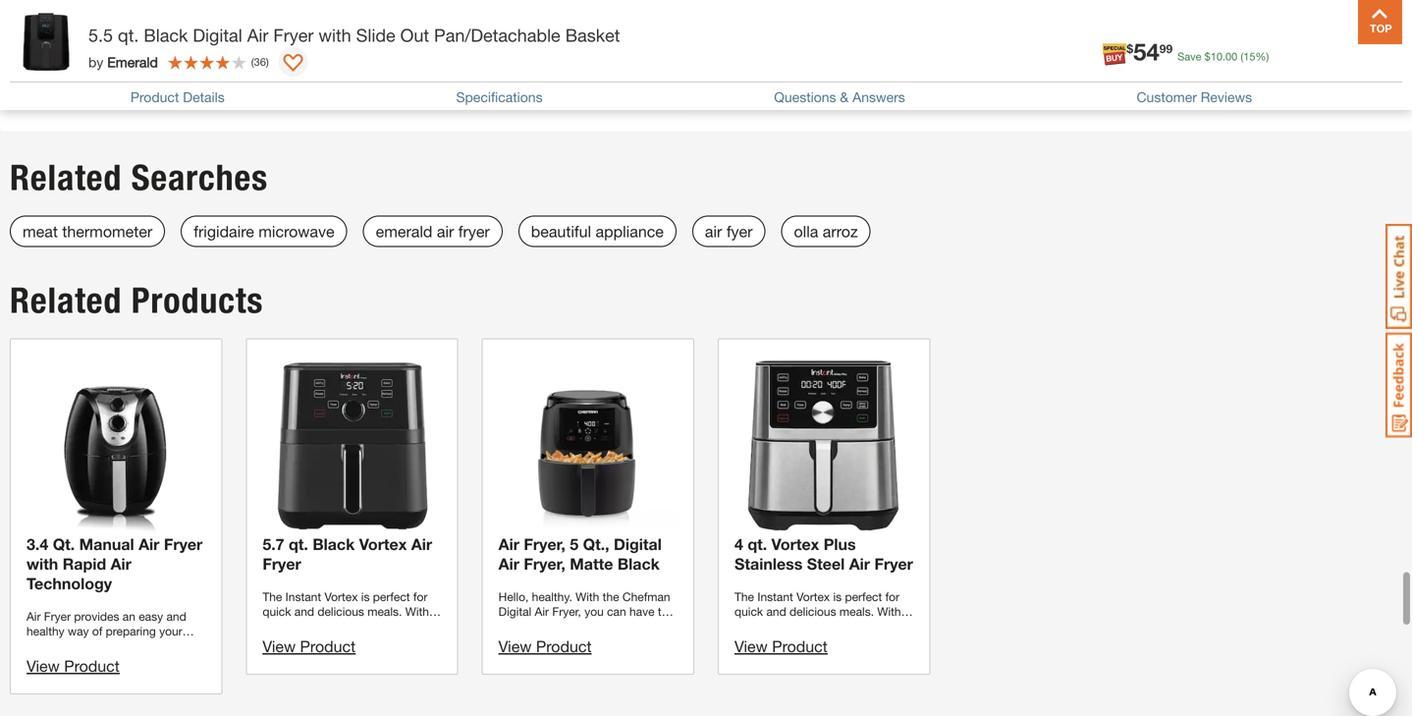 Task type: locate. For each thing, give the bounding box(es) containing it.
stainless
[[735, 554, 803, 573]]

10%
[[181, 26, 243, 60], [319, 68, 356, 89]]

1 select from the left
[[386, 68, 433, 89]]

product
[[130, 89, 179, 105], [772, 637, 828, 656], [300, 637, 356, 656], [536, 637, 592, 656], [64, 656, 120, 675]]

5.7 qt. black vortex air fryer
[[263, 535, 432, 573]]

$ left '99'
[[1127, 42, 1134, 56]]

5.5
[[88, 25, 113, 46]]

2 air from the left
[[705, 222, 722, 241]]

0 horizontal spatial (
[[251, 55, 254, 68]]

0 horizontal spatial digital
[[193, 25, 242, 46]]

fryer inside 4 qt. vortex plus stainless steel air fryer
[[875, 554, 913, 573]]

related up meat thermometer link
[[10, 156, 122, 199]]

0 horizontal spatial &
[[261, 68, 272, 89]]

sign up
[[1137, 53, 1203, 74]]

emerald
[[376, 222, 433, 241]]

product down technology
[[64, 656, 120, 675]]

( right 00
[[1241, 50, 1244, 63]]

3.4 qt. manual air fryer with rapid air technology link
[[27, 355, 206, 593]]

pan/detachable
[[434, 25, 561, 46]]

0 vertical spatial digital
[[193, 25, 242, 46]]

36
[[254, 55, 266, 68]]

0 horizontal spatial with
[[27, 554, 58, 573]]

1 vertical spatial black
[[313, 535, 355, 553]]

qt.
[[118, 25, 139, 46], [748, 535, 767, 553], [289, 535, 308, 553]]

0 horizontal spatial $
[[1127, 42, 1134, 56]]

& left answers on the top right
[[840, 89, 849, 105]]

matte
[[570, 554, 613, 573]]

digital right qt.,
[[614, 535, 662, 553]]

black right the 5.7
[[313, 535, 355, 553]]

beautiful appliance link
[[518, 216, 677, 247]]

air inside the air fyer link
[[705, 222, 722, 241]]

on right the valid on the left top of the page
[[584, 68, 604, 89]]

view for 4 qt. vortex plus stainless steel air fryer
[[735, 637, 768, 656]]

feedback link image
[[1386, 332, 1412, 438]]

2 vertical spatial black
[[618, 554, 660, 573]]

0 horizontal spatial qt.
[[118, 25, 139, 46]]

frigidaire microwave link
[[181, 216, 347, 247]]

fryer inside 5.7 qt. black vortex air fryer
[[263, 554, 301, 573]]

product down matte
[[536, 637, 592, 656]]

questions
[[774, 89, 836, 105]]

for
[[179, 68, 201, 89]]

1 horizontal spatial digital
[[614, 535, 662, 553]]

qt. right 4
[[748, 535, 767, 553]]

1 vertical spatial digital
[[614, 535, 662, 553]]

1 horizontal spatial (
[[1241, 50, 1244, 63]]

product down the up
[[130, 89, 179, 105]]

live chat image
[[1386, 224, 1412, 329]]

1 horizontal spatial on
[[584, 68, 604, 89]]

view product for air
[[499, 637, 592, 656]]

0 horizontal spatial select
[[386, 68, 433, 89]]

with left 'slide'
[[319, 25, 351, 46]]

5.5 qt. black digital air fryer with slide out pan/detachable basket
[[88, 25, 620, 46]]

product details button
[[130, 89, 225, 105], [130, 89, 225, 105]]

view for air fryer, 5 qt., digital air fryer, matte black
[[499, 637, 532, 656]]

1 horizontal spatial sign
[[1137, 53, 1174, 74]]

fryer right 'manual'
[[164, 535, 203, 553]]

10% up emails in the left of the page
[[181, 26, 243, 60]]

customer reviews
[[1137, 89, 1253, 105]]

on down your
[[361, 68, 381, 89]]

0 vertical spatial with
[[319, 25, 351, 46]]

1 on from the left
[[361, 68, 381, 89]]

0 horizontal spatial sign
[[114, 68, 149, 89]]

1 horizontal spatial vortex
[[772, 535, 819, 553]]

& left save
[[261, 68, 272, 89]]

fryer, left matte
[[524, 554, 566, 573]]

appliance
[[596, 222, 664, 241]]

fryer,
[[524, 535, 566, 553], [524, 554, 566, 573]]

$
[[1127, 42, 1134, 56], [1205, 50, 1211, 63]]

black inside 5.7 qt. black vortex air fryer
[[313, 535, 355, 553]]

fryer right steel
[[875, 554, 913, 573]]

1 horizontal spatial qt.
[[289, 535, 308, 553]]

save
[[277, 68, 314, 89]]

beautiful appliance
[[531, 222, 664, 241]]

save $ 10 . 00 ( 15 %)
[[1178, 50, 1269, 63]]

3.4 qt. manual air fryer with rapid air technology image
[[27, 355, 206, 534]]

2 fryer, from the top
[[524, 554, 566, 573]]

by
[[88, 54, 103, 70]]

vortex inside 5.7 qt. black vortex air fryer
[[359, 535, 407, 553]]

1 horizontal spatial air
[[705, 222, 722, 241]]

air fryer, 5 qt., digital air fryer, matte black
[[499, 535, 662, 573]]

sign
[[1137, 53, 1174, 74], [114, 68, 149, 89]]

0 vertical spatial 10%
[[181, 26, 243, 60]]

valid
[[541, 68, 579, 89]]

beautiful
[[531, 222, 591, 241]]

black for vortex
[[313, 535, 355, 553]]

air fryer, 5 qt., digital air fryer, matte black image
[[499, 355, 678, 534]]

air inside 4 qt. vortex plus stainless steel air fryer
[[849, 554, 870, 573]]

black right matte
[[618, 554, 660, 573]]

select
[[386, 68, 433, 89], [608, 68, 655, 89]]

1 horizontal spatial with
[[319, 25, 351, 46]]

1 horizontal spatial black
[[313, 535, 355, 553]]

black
[[144, 25, 188, 46], [313, 535, 355, 553], [618, 554, 660, 573]]

qt. right the 5.7
[[289, 535, 308, 553]]

reviews
[[1201, 89, 1253, 105]]

0 vertical spatial fryer,
[[524, 535, 566, 553]]

1 air from the left
[[437, 222, 454, 241]]

product for air
[[772, 637, 828, 656]]

2 horizontal spatial black
[[618, 554, 660, 573]]

2 related from the top
[[10, 279, 122, 322]]

vortex
[[772, 535, 819, 553], [359, 535, 407, 553]]

0 horizontal spatial vortex
[[359, 535, 407, 553]]

select down out
[[386, 68, 433, 89]]

meat thermometer link
[[10, 216, 165, 247]]

meat thermometer
[[23, 222, 152, 241]]

fryer inside 3.4 qt. manual air fryer with rapid air technology
[[164, 535, 203, 553]]

air fyer link
[[692, 216, 766, 247]]

select left items.
[[608, 68, 655, 89]]

2 horizontal spatial qt.
[[748, 535, 767, 553]]

qt. inside 5.7 qt. black vortex air fryer
[[289, 535, 308, 553]]

1 related from the top
[[10, 156, 122, 199]]

1 vertical spatial related
[[10, 279, 122, 322]]

product down steel
[[772, 637, 828, 656]]

0 vertical spatial black
[[144, 25, 188, 46]]

$ left .
[[1205, 50, 1211, 63]]

1 vortex from the left
[[772, 535, 819, 553]]

view for 3.4 qt. manual air fryer with rapid air technology
[[27, 656, 60, 675]]

0 horizontal spatial air
[[437, 222, 454, 241]]

sign inside get 10% off your purchase sign up for emails & save 10% on select home decor. valid on select items.
[[114, 68, 149, 89]]

qt. for 4
[[748, 535, 767, 553]]

& inside get 10% off your purchase sign up for emails & save 10% on select home decor. valid on select items.
[[261, 68, 272, 89]]

by emerald
[[88, 54, 158, 70]]

related down meat thermometer link
[[10, 279, 122, 322]]

digital inside the air fryer, 5 qt., digital air fryer, matte black
[[614, 535, 662, 553]]

0 horizontal spatial on
[[361, 68, 381, 89]]

olla arroz
[[794, 222, 858, 241]]

2 vortex from the left
[[359, 535, 407, 553]]

olla
[[794, 222, 819, 241]]

questions & answers button
[[774, 89, 905, 105], [774, 89, 905, 105]]

questions & answers
[[774, 89, 905, 105]]

air left fyer
[[705, 222, 722, 241]]

( left )
[[251, 55, 254, 68]]

on
[[361, 68, 381, 89], [584, 68, 604, 89]]

0 horizontal spatial black
[[144, 25, 188, 46]]

00
[[1226, 50, 1238, 63]]

slide
[[356, 25, 396, 46]]

related
[[10, 156, 122, 199], [10, 279, 122, 322]]

$ inside the $ 54 99
[[1127, 42, 1134, 56]]

fryer down the 5.7
[[263, 554, 301, 573]]

10% down your
[[319, 68, 356, 89]]

1 vertical spatial with
[[27, 554, 58, 573]]

&
[[261, 68, 272, 89], [840, 89, 849, 105]]

view
[[735, 637, 768, 656], [263, 637, 296, 656], [499, 637, 532, 656], [27, 656, 60, 675]]

1 horizontal spatial 10%
[[319, 68, 356, 89]]

0 horizontal spatial 10%
[[181, 26, 243, 60]]

2 select from the left
[[608, 68, 655, 89]]

product for rapid
[[64, 656, 120, 675]]

air left fryer on the top of page
[[437, 222, 454, 241]]

view product
[[735, 637, 828, 656], [263, 637, 356, 656], [499, 637, 592, 656], [27, 656, 120, 675]]

view product link for with
[[27, 656, 120, 675]]

1 vertical spatial fryer,
[[524, 554, 566, 573]]

black up emerald
[[144, 25, 188, 46]]

fryer
[[273, 25, 314, 46], [164, 535, 203, 553], [875, 554, 913, 573], [263, 554, 301, 573]]

digital up emails in the left of the page
[[193, 25, 242, 46]]

details
[[183, 89, 225, 105]]

fryer, left 5
[[524, 535, 566, 553]]

black inside the air fryer, 5 qt., digital air fryer, matte black
[[618, 554, 660, 573]]

qt. up emerald
[[118, 25, 139, 46]]

5
[[570, 535, 579, 553]]

0 vertical spatial related
[[10, 156, 122, 199]]

sign inside button
[[1137, 53, 1174, 74]]

view product link for steel
[[735, 637, 828, 656]]

view product link
[[735, 637, 828, 656], [263, 637, 356, 656], [499, 637, 592, 656], [27, 656, 120, 675]]

related for related products
[[10, 279, 122, 322]]

with down the 3.4
[[27, 554, 58, 573]]

1 horizontal spatial select
[[608, 68, 655, 89]]

qt. inside 4 qt. vortex plus stainless steel air fryer
[[748, 535, 767, 553]]



Task type: vqa. For each thing, say whether or not it's contained in the screenshot.
bottommost POTTING
no



Task type: describe. For each thing, give the bounding box(es) containing it.
fryer
[[458, 222, 490, 241]]

view product link for air
[[499, 637, 592, 656]]

yourname@email.com text field
[[811, 47, 1106, 86]]

sign up button
[[1116, 45, 1224, 82]]

get
[[113, 26, 172, 60]]

black for digital
[[144, 25, 188, 46]]

related searches
[[10, 156, 268, 199]]

with inside 3.4 qt. manual air fryer with rapid air technology
[[27, 554, 58, 573]]

qt. for 5.7
[[289, 535, 308, 553]]

10
[[1211, 50, 1223, 63]]

save
[[1178, 50, 1202, 63]]

product for fryer,
[[536, 637, 592, 656]]

decor.
[[487, 68, 536, 89]]

steel
[[807, 554, 845, 573]]

qt. for 5.5
[[118, 25, 139, 46]]

air inside 'emerald air fryer' link
[[437, 222, 454, 241]]

3.4
[[27, 535, 48, 553]]

top button
[[1358, 0, 1403, 44]]

view for 5.7 qt. black vortex air fryer
[[263, 637, 296, 656]]

out
[[400, 25, 429, 46]]

3.4 qt. manual air fryer with rapid air technology
[[27, 535, 203, 593]]

99
[[1160, 42, 1173, 56]]

vortex inside 4 qt. vortex plus stainless steel air fryer
[[772, 535, 819, 553]]

4 qt. vortex plus stainless steel air fryer image
[[735, 355, 914, 534]]

view product for fryer
[[263, 637, 356, 656]]

technology
[[27, 574, 112, 593]]

view product for with
[[27, 656, 120, 675]]

display image
[[284, 54, 303, 74]]

your
[[317, 26, 403, 60]]

air inside 5.7 qt. black vortex air fryer
[[411, 535, 432, 553]]

items.
[[660, 68, 708, 89]]

air fryer, 5 qt., digital air fryer, matte black link
[[499, 355, 678, 574]]

1 horizontal spatial &
[[840, 89, 849, 105]]

arroz
[[823, 222, 858, 241]]

emails
[[206, 68, 256, 89]]

related products
[[10, 279, 263, 322]]

related for related searches
[[10, 156, 122, 199]]

basket
[[565, 25, 620, 46]]

microwave
[[259, 222, 335, 241]]

qt.,
[[583, 535, 610, 553]]

4
[[735, 535, 743, 553]]

manual
[[79, 535, 134, 553]]

up
[[1179, 53, 1203, 74]]

1 vertical spatial 10%
[[319, 68, 356, 89]]

air fyer
[[705, 222, 753, 241]]

fryer up display icon
[[273, 25, 314, 46]]

)
[[266, 55, 269, 68]]

product down 5.7 qt. black vortex air fryer
[[300, 637, 356, 656]]

15
[[1244, 50, 1256, 63]]

emerald air fryer
[[376, 222, 490, 241]]

$ 54 99
[[1127, 37, 1173, 65]]

4 qt. vortex plus stainless steel air fryer link
[[735, 355, 914, 573]]

2 on from the left
[[584, 68, 604, 89]]

specifications
[[456, 89, 543, 105]]

fyer
[[727, 222, 753, 241]]

1 fryer, from the top
[[524, 535, 566, 553]]

emerald air fryer link
[[363, 216, 503, 247]]

purchase
[[411, 26, 576, 60]]

up
[[154, 68, 175, 89]]

view product for steel
[[735, 637, 828, 656]]

rapid
[[63, 554, 106, 573]]

plus
[[824, 535, 856, 553]]

thermometer
[[62, 222, 152, 241]]

get 10% off your purchase sign up for emails & save 10% on select home decor. valid on select items.
[[113, 26, 708, 89]]

4 qt. vortex plus stainless steel air fryer
[[735, 535, 913, 573]]

products
[[131, 279, 263, 322]]

home
[[438, 68, 482, 89]]

5.7 qt. black vortex air fryer link
[[263, 355, 442, 574]]

5.7 qt. black vortex air fryer image
[[263, 355, 442, 534]]

( 36 )
[[251, 55, 269, 68]]

product details
[[130, 89, 225, 105]]

searches
[[131, 156, 268, 199]]

%)
[[1256, 50, 1269, 63]]

qt.
[[53, 535, 75, 553]]

54
[[1134, 37, 1160, 65]]

frigidaire microwave
[[194, 222, 335, 241]]

view product link for fryer
[[263, 637, 356, 656]]

emerald
[[107, 54, 158, 70]]

meat
[[23, 222, 58, 241]]

customer
[[1137, 89, 1197, 105]]

5.7
[[263, 535, 284, 553]]

frigidaire
[[194, 222, 254, 241]]

1 horizontal spatial $
[[1205, 50, 1211, 63]]

.
[[1223, 50, 1226, 63]]

answers
[[853, 89, 905, 105]]

olla arroz link
[[781, 216, 871, 247]]

product image image
[[15, 10, 79, 74]]

off
[[251, 26, 309, 60]]



